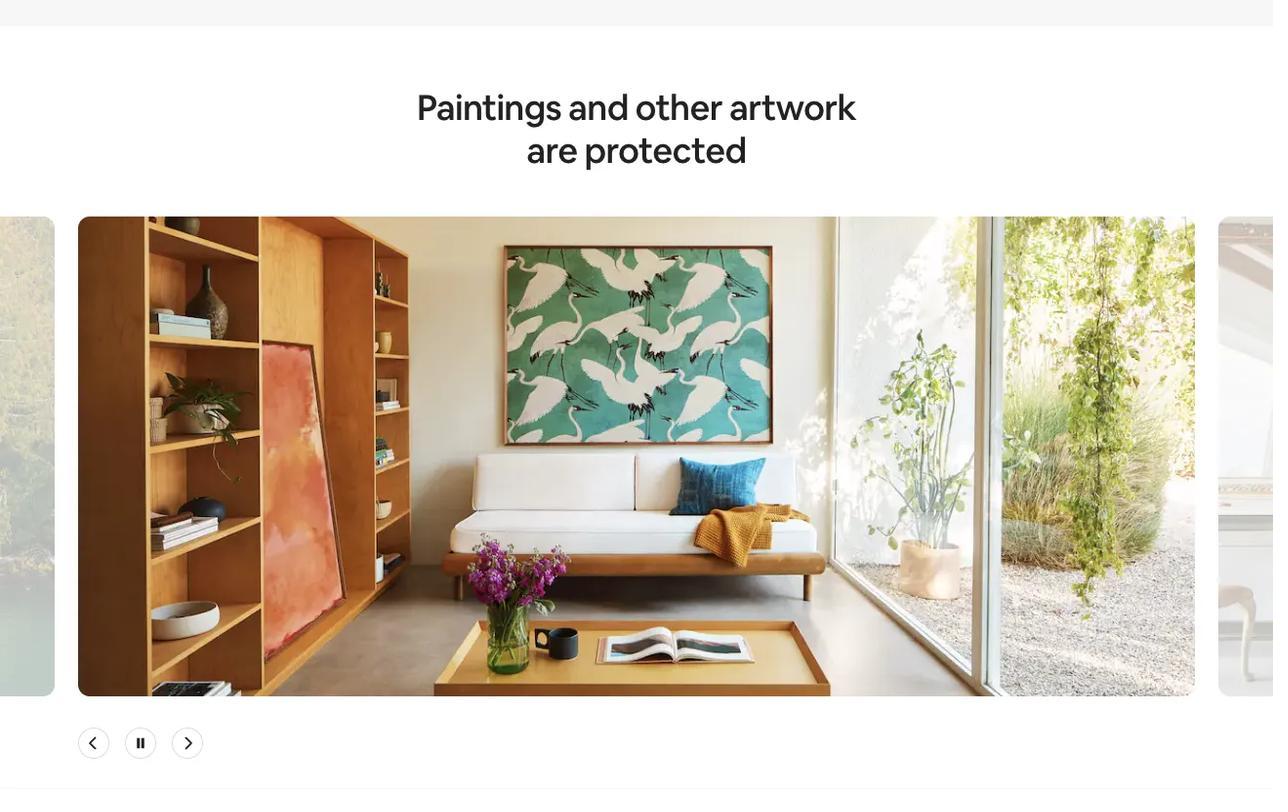 Task type: locate. For each thing, give the bounding box(es) containing it.
a photo shows a boat, covered and docked in front of a 2-story home on the edge of a lake. image
[[0, 217, 55, 697]]

a photo shows a bright airy room with a large painting hung above a couch and another large painting inside of a display shelf against the wall. image
[[78, 217, 1195, 697], [78, 217, 1195, 697]]

a photo shows a large white living room with a collection of antique furniture, including a large wood and glass display case full of an assortment of vintage valuables. image
[[1219, 217, 1273, 697]]

group
[[0, 216, 1273, 760]]



Task type: vqa. For each thing, say whether or not it's contained in the screenshot.
before
no



Task type: describe. For each thing, give the bounding box(es) containing it.
next slide image
[[180, 736, 195, 752]]

previous slide image
[[86, 736, 102, 752]]



